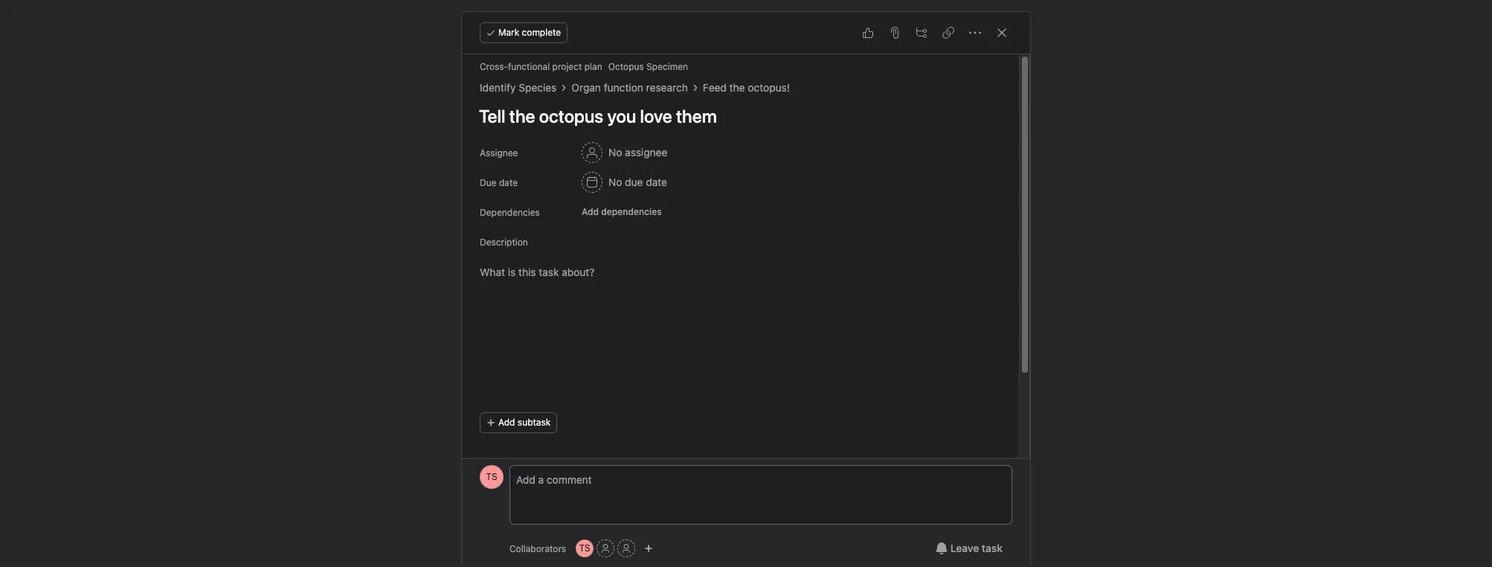 Task type: vqa. For each thing, say whether or not it's contained in the screenshot.
/ related to functional
no



Task type: describe. For each thing, give the bounding box(es) containing it.
subtask
[[518, 417, 551, 428]]

octopus!
[[748, 81, 790, 94]]

identify species
[[480, 81, 557, 94]]

add subtask button
[[480, 412, 558, 433]]

mark complete
[[499, 27, 561, 38]]

mark
[[499, 27, 520, 38]]

identify
[[480, 81, 516, 94]]

collaborators
[[510, 543, 566, 554]]

0 likes. click to like this task image
[[863, 27, 874, 39]]

assignee
[[480, 147, 518, 159]]

due
[[625, 176, 643, 188]]

collapse task pane image
[[997, 27, 1008, 39]]

assignee
[[625, 146, 668, 159]]

research
[[646, 81, 688, 94]]

attachments: add a file to this task, tell the octopus you love them image
[[889, 27, 901, 39]]

cross-
[[480, 61, 508, 72]]

the
[[730, 81, 745, 94]]

0 horizontal spatial ts button
[[480, 465, 504, 489]]

octopus specimen link
[[609, 61, 688, 72]]

feed the octopus!
[[703, 81, 790, 94]]

octopus
[[609, 61, 644, 72]]

add or remove collaborators image
[[645, 544, 654, 553]]

add subtask image
[[916, 27, 928, 39]]

no due date button
[[575, 169, 674, 196]]

no assignee button
[[575, 139, 675, 166]]

species
[[519, 81, 557, 94]]

organ
[[572, 81, 601, 94]]

main content inside tell the octopus you love them dialog
[[462, 54, 1020, 563]]

description
[[480, 237, 528, 248]]

add for add subtask
[[499, 417, 515, 428]]

dependencies
[[602, 206, 662, 217]]

ts for the leftmost ts 'button'
[[486, 471, 498, 482]]

due date
[[480, 177, 518, 188]]

tell the octopus you love them dialog
[[462, 12, 1031, 567]]

complete
[[522, 27, 561, 38]]

project
[[553, 61, 582, 72]]



Task type: locate. For each thing, give the bounding box(es) containing it.
date inside dropdown button
[[646, 176, 668, 188]]

ts
[[486, 471, 498, 482], [579, 543, 591, 554]]

specimen
[[647, 61, 688, 72]]

0 vertical spatial ts
[[486, 471, 498, 482]]

add left subtask
[[499, 417, 515, 428]]

no inside no assignee dropdown button
[[609, 146, 622, 159]]

add left dependencies
[[582, 206, 599, 217]]

ts for the right ts 'button'
[[579, 543, 591, 554]]

1 vertical spatial ts button
[[576, 540, 594, 557]]

date
[[646, 176, 668, 188], [499, 177, 518, 188]]

add
[[582, 206, 599, 217], [499, 417, 515, 428]]

task
[[982, 542, 1003, 554]]

leave task button
[[926, 535, 1013, 562]]

Task Name text field
[[470, 99, 1002, 133]]

1 vertical spatial ts
[[579, 543, 591, 554]]

no assignee
[[609, 146, 668, 159]]

no
[[609, 146, 622, 159], [609, 176, 622, 188]]

0 horizontal spatial ts
[[486, 471, 498, 482]]

plan
[[585, 61, 603, 72]]

main content
[[462, 54, 1020, 563]]

1 horizontal spatial ts button
[[576, 540, 594, 557]]

2 no from the top
[[609, 176, 622, 188]]

cross-functional project plan link
[[480, 61, 603, 72]]

ts button down the add subtask button
[[480, 465, 504, 489]]

dependencies
[[480, 207, 540, 218]]

0 vertical spatial no
[[609, 146, 622, 159]]

functional
[[508, 61, 550, 72]]

function
[[604, 81, 644, 94]]

due
[[480, 177, 497, 188]]

no left due
[[609, 176, 622, 188]]

no left assignee
[[609, 146, 622, 159]]

ts right the collaborators
[[579, 543, 591, 554]]

copy task link image
[[943, 27, 955, 39]]

0 vertical spatial add
[[582, 206, 599, 217]]

cross-functional project plan octopus specimen
[[480, 61, 688, 72]]

1 vertical spatial no
[[609, 176, 622, 188]]

no for no assignee
[[609, 146, 622, 159]]

ts down the add subtask button
[[486, 471, 498, 482]]

feed
[[703, 81, 727, 94]]

more actions for this task image
[[970, 27, 982, 39]]

add dependencies button
[[575, 202, 669, 223]]

add for add dependencies
[[582, 206, 599, 217]]

mark complete button
[[480, 22, 568, 43]]

add dependencies
[[582, 206, 662, 217]]

1 vertical spatial add
[[499, 417, 515, 428]]

1 no from the top
[[609, 146, 622, 159]]

0 horizontal spatial add
[[499, 417, 515, 428]]

1 horizontal spatial add
[[582, 206, 599, 217]]

leave task
[[951, 542, 1003, 554]]

0 horizontal spatial date
[[499, 177, 518, 188]]

no due date
[[609, 176, 668, 188]]

1 horizontal spatial ts
[[579, 543, 591, 554]]

ts button right the collaborators
[[576, 540, 594, 557]]

leave
[[951, 542, 980, 554]]

1 horizontal spatial date
[[646, 176, 668, 188]]

feed the octopus! link
[[703, 80, 790, 96]]

identify species link
[[480, 80, 557, 96]]

add subtask
[[499, 417, 551, 428]]

organ function research
[[572, 81, 688, 94]]

0 vertical spatial ts button
[[480, 465, 504, 489]]

ts button
[[480, 465, 504, 489], [576, 540, 594, 557]]

no inside no due date dropdown button
[[609, 176, 622, 188]]

organ function research link
[[572, 80, 688, 96]]

no for no due date
[[609, 176, 622, 188]]

main content containing identify species
[[462, 54, 1020, 563]]



